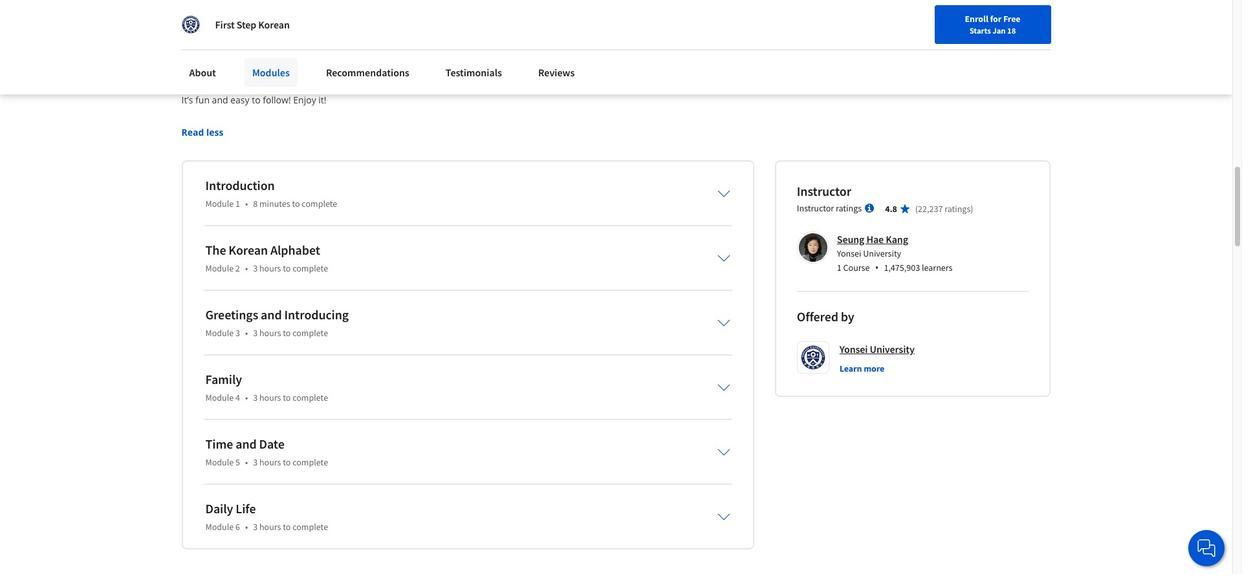 Task type: locate. For each thing, give the bounding box(es) containing it.
korean up 2 on the top of the page
[[229, 242, 268, 258]]

family module 4 • 3 hours to complete
[[205, 371, 328, 403]]

• down the greetings
[[245, 327, 248, 339]]

module inside family module 4 • 3 hours to complete
[[205, 392, 234, 403]]

minutes
[[259, 198, 290, 209]]

the korean alphabet module 2 • 3 hours to complete
[[205, 242, 328, 274]]

and inside time and date module 5 • 3 hours to complete
[[236, 436, 257, 452]]

and up communicate
[[213, 39, 229, 52]]

1 instructor from the top
[[797, 183, 851, 199]]

5 module from the top
[[205, 457, 234, 468]]

0 horizontal spatial 1
[[235, 198, 240, 209]]

introducing
[[284, 306, 349, 323]]

• right 5
[[245, 457, 248, 468]]

instructor
[[797, 183, 851, 199], [797, 202, 834, 214]]

seung
[[837, 233, 865, 246]]

• inside daily life module 6 • 3 hours to complete
[[245, 521, 248, 533]]

hours inside the korean alphabet module 2 • 3 hours to complete
[[259, 262, 281, 274]]

for
[[990, 13, 1002, 25]]

2 instructor from the top
[[797, 202, 834, 214]]

yonsei up learn
[[840, 343, 868, 356]]

write
[[232, 39, 253, 52]]

daily
[[205, 501, 233, 517]]

hours inside greetings and introducing module 3 • 3 hours to complete
[[259, 327, 281, 339]]

2
[[235, 262, 240, 274]]

and
[[213, 39, 229, 52], [212, 94, 228, 106], [261, 306, 282, 323], [236, 436, 257, 452]]

• inside family module 4 • 3 hours to complete
[[245, 392, 248, 403]]

modules
[[252, 66, 290, 79]]

3 module from the top
[[205, 327, 234, 339]]

yonsei university
[[840, 343, 915, 356]]

yonsei down seung
[[837, 248, 861, 259]]

you
[[305, 26, 320, 38]]

to right minutes
[[292, 198, 300, 209]]

to down alphabet
[[283, 262, 291, 274]]

1
[[235, 198, 240, 209], [837, 262, 842, 273]]

korean down with
[[301, 66, 331, 79]]

1 hours from the top
[[259, 262, 281, 274]]

0 vertical spatial yonsei
[[837, 248, 861, 259]]

to
[[372, 26, 381, 38], [252, 94, 260, 106], [292, 198, 300, 209], [283, 262, 291, 274], [283, 327, 291, 339], [283, 392, 291, 403], [283, 457, 291, 468], [283, 521, 291, 533]]

free
[[1003, 13, 1021, 25]]

hours for date
[[259, 457, 281, 468]]

module inside daily life module 6 • 3 hours to complete
[[205, 521, 234, 533]]

time
[[205, 436, 233, 452]]

0 vertical spatial university
[[863, 248, 901, 259]]

3 inside daily life module 6 • 3 hours to complete
[[253, 521, 258, 533]]

expressions.
[[339, 53, 392, 65]]

about link
[[181, 58, 224, 87]]

hours down date
[[259, 457, 281, 468]]

instructor up instructor ratings
[[797, 183, 851, 199]]

2 module from the top
[[205, 262, 234, 274]]

module down introduction
[[205, 198, 234, 209]]

seung hae kang link
[[837, 233, 908, 246]]

will
[[323, 26, 337, 38]]

university up 'more'
[[870, 343, 915, 356]]

the
[[205, 242, 226, 258]]

basic right with
[[315, 53, 336, 65]]

1 left 8
[[235, 198, 240, 209]]

1 module from the top
[[205, 198, 234, 209]]

1 vertical spatial 1
[[837, 262, 842, 273]]

module inside the korean alphabet module 2 • 3 hours to complete
[[205, 262, 234, 274]]

1 vertical spatial university
[[870, 343, 915, 356]]

1 vertical spatial basic
[[215, 66, 237, 79]]

3 inside the korean alphabet module 2 • 3 hours to complete
[[253, 262, 258, 274]]

basic down communicate
[[215, 66, 237, 79]]

0 vertical spatial basic
[[315, 53, 336, 65]]

1 left course
[[837, 262, 842, 273]]

introduction module 1 • 8 minutes to complete
[[205, 177, 337, 209]]

university inside 'yonsei university' link
[[870, 343, 915, 356]]

to inside introduction module 1 • 8 minutes to complete
[[292, 198, 300, 209]]

learn more button
[[840, 362, 884, 375]]

ratings up seung
[[836, 202, 862, 214]]

5 hours from the top
[[259, 521, 281, 533]]

korean inside the korean alphabet module 2 • 3 hours to complete
[[229, 242, 268, 258]]

module left 4
[[205, 392, 234, 403]]

hours for introducing
[[259, 327, 281, 339]]

time and date module 5 • 3 hours to complete
[[205, 436, 328, 468]]

• right 6
[[245, 521, 248, 533]]

offered by
[[797, 308, 854, 325]]

enroll for free starts jan 18
[[965, 13, 1021, 36]]

1 horizontal spatial 1
[[837, 262, 842, 273]]

to inside family module 4 • 3 hours to complete
[[283, 392, 291, 403]]

3 hours from the top
[[259, 392, 281, 403]]

to inside greetings and introducing module 3 • 3 hours to complete
[[283, 327, 291, 339]]

after
[[181, 26, 202, 38]]

new
[[911, 15, 928, 27]]

0 vertical spatial 1
[[235, 198, 240, 209]]

4 hours from the top
[[259, 457, 281, 468]]

to up date
[[283, 392, 291, 403]]

alphabet
[[270, 242, 320, 258]]

4 module from the top
[[205, 392, 234, 403]]

reviews link
[[530, 58, 583, 87]]

yonsei university image
[[181, 16, 200, 34]]

complete inside the korean alphabet module 2 • 3 hours to complete
[[293, 262, 328, 274]]

learn
[[840, 363, 862, 374]]

about
[[189, 66, 216, 79]]

hours down alphabet
[[259, 262, 281, 274]]

1 horizontal spatial basic
[[315, 53, 336, 65]]

hours inside time and date module 5 • 3 hours to complete
[[259, 457, 281, 468]]

basic
[[315, 53, 336, 65], [215, 66, 237, 79]]

testimonials
[[446, 66, 502, 79]]

to down date
[[283, 457, 291, 468]]

• right course
[[875, 261, 879, 275]]

1.
[[181, 39, 189, 52]]

and up 5
[[236, 436, 257, 452]]

module left 5
[[205, 457, 234, 468]]

seung hae kang yonsei university 1 course • 1,475,903 learners
[[837, 233, 953, 275]]

career
[[929, 15, 954, 27]]

3 inside family module 4 • 3 hours to complete
[[253, 392, 258, 403]]

and right the greetings
[[261, 306, 282, 323]]

module left 6
[[205, 521, 234, 533]]

hours
[[259, 262, 281, 274], [259, 327, 281, 339], [259, 392, 281, 403], [259, 457, 281, 468], [259, 521, 281, 533]]

module left 2 on the top of the page
[[205, 262, 234, 274]]

• right 2 on the top of the page
[[245, 262, 248, 274]]

in
[[251, 53, 259, 65]]

follow!
[[263, 94, 291, 106]]

3
[[253, 262, 258, 274], [235, 327, 240, 339], [253, 327, 258, 339], [253, 392, 258, 403], [253, 457, 258, 468], [253, 521, 258, 533]]

kang
[[886, 233, 908, 246]]

• left 8
[[245, 198, 248, 209]]

completing
[[205, 26, 252, 38]]

yonsei
[[837, 248, 861, 259], [840, 343, 868, 356]]

(
[[915, 203, 918, 215]]

be
[[339, 26, 350, 38]]

hours right 4
[[259, 392, 281, 403]]

2.
[[181, 53, 189, 65]]

hours inside daily life module 6 • 3 hours to complete
[[259, 521, 281, 533]]

complete
[[302, 198, 337, 209], [293, 262, 328, 274], [293, 327, 328, 339], [293, 392, 328, 403], [293, 457, 328, 468], [293, 521, 328, 533]]

university
[[863, 248, 901, 259], [870, 343, 915, 356]]

None search field
[[184, 8, 495, 34]]

yonsei inside seung hae kang yonsei university 1 course • 1,475,903 learners
[[837, 248, 861, 259]]

complete inside greetings and introducing module 3 • 3 hours to complete
[[293, 327, 328, 339]]

instructor up "seung hae kang" image
[[797, 202, 834, 214]]

instructor for instructor ratings
[[797, 202, 834, 214]]

korean
[[258, 18, 290, 31], [255, 39, 286, 52], [262, 53, 292, 65], [301, 66, 331, 79], [229, 242, 268, 258]]

complete inside family module 4 • 3 hours to complete
[[293, 392, 328, 403]]

korean down this
[[255, 39, 286, 52]]

hours right 6
[[259, 521, 281, 533]]

6 module from the top
[[205, 521, 234, 533]]

enjoy
[[293, 94, 316, 106]]

module
[[205, 198, 234, 209], [205, 262, 234, 274], [205, 327, 234, 339], [205, 392, 234, 403], [205, 457, 234, 468], [205, 521, 234, 533]]

0 vertical spatial instructor
[[797, 183, 851, 199]]

recommendations
[[326, 66, 409, 79]]

module down the greetings
[[205, 327, 234, 339]]

)
[[971, 203, 973, 215]]

to down introducing
[[283, 327, 291, 339]]

and inside greetings and introducing module 3 • 3 hours to complete
[[261, 306, 282, 323]]

ratings right 22,237 at top right
[[945, 203, 971, 215]]

hours up family module 4 • 3 hours to complete
[[259, 327, 281, 339]]

university inside seung hae kang yonsei university 1 course • 1,475,903 learners
[[863, 248, 901, 259]]

jan
[[993, 25, 1006, 36]]

• right 4
[[245, 392, 248, 403]]

university down "hae"
[[863, 248, 901, 259]]

1 vertical spatial instructor
[[797, 202, 834, 214]]

offered
[[797, 308, 838, 325]]

to right 6
[[283, 521, 291, 533]]

2 hours from the top
[[259, 327, 281, 339]]

•
[[245, 198, 248, 209], [875, 261, 879, 275], [245, 262, 248, 274], [245, 327, 248, 339], [245, 392, 248, 403], [245, 457, 248, 468], [245, 521, 248, 533]]

( 22,237 ratings )
[[915, 203, 973, 215]]



Task type: describe. For each thing, give the bounding box(es) containing it.
1 vertical spatial yonsei
[[840, 343, 868, 356]]

daily life module 6 • 3 hours to complete
[[205, 501, 328, 533]]

module inside time and date module 5 • 3 hours to complete
[[205, 457, 234, 468]]

4.8
[[885, 203, 897, 215]]

learn more
[[840, 363, 884, 374]]

0 horizontal spatial ratings
[[836, 202, 862, 214]]

starts
[[970, 25, 991, 36]]

on
[[287, 66, 298, 79]]

8
[[253, 198, 258, 209]]

with
[[294, 53, 312, 65]]

less
[[206, 126, 223, 138]]

find
[[873, 15, 890, 27]]

this
[[254, 26, 269, 38]]

module inside greetings and introducing module 3 • 3 hours to complete
[[205, 327, 234, 339]]

seung hae kang image
[[799, 233, 827, 262]]

culture.
[[334, 66, 366, 79]]

module inside introduction module 1 • 8 minutes to complete
[[205, 198, 234, 209]]

5
[[235, 457, 240, 468]]

more
[[864, 363, 884, 374]]

and right fun at the left top of the page
[[212, 94, 228, 106]]

to inside time and date module 5 • 3 hours to complete
[[283, 457, 291, 468]]

to right able
[[372, 26, 381, 38]]

hours inside family module 4 • 3 hours to complete
[[259, 392, 281, 403]]

complete inside daily life module 6 • 3 hours to complete
[[293, 521, 328, 533]]

step
[[237, 18, 256, 31]]

introduction
[[205, 177, 275, 193]]

course
[[843, 262, 870, 273]]

• inside introduction module 1 • 8 minutes to complete
[[245, 198, 248, 209]]

instructor ratings
[[797, 202, 862, 214]]

life
[[236, 501, 256, 517]]

3 inside time and date module 5 • 3 hours to complete
[[253, 457, 258, 468]]

it's
[[181, 94, 193, 106]]

read
[[181, 126, 204, 138]]

read less button
[[181, 125, 223, 139]]

4
[[235, 392, 240, 403]]

able
[[352, 26, 370, 38]]

communicate
[[191, 53, 249, 65]]

reviews
[[538, 66, 575, 79]]

date
[[259, 436, 284, 452]]

1,475,903
[[884, 262, 920, 273]]

your
[[892, 15, 909, 27]]

find your new career
[[873, 15, 954, 27]]

• inside seung hae kang yonsei university 1 course • 1,475,903 learners
[[875, 261, 879, 275]]

fun
[[195, 94, 210, 106]]

to right easy
[[252, 94, 260, 106]]

learn
[[191, 66, 213, 79]]

course,
[[272, 26, 302, 38]]

korean up modules at the left top of the page
[[262, 53, 292, 65]]

korean right step
[[258, 18, 290, 31]]

english
[[984, 15, 1016, 27]]

hae
[[867, 233, 884, 246]]

first step korean
[[215, 18, 290, 31]]

testimonials link
[[438, 58, 510, 87]]

english button
[[961, 0, 1039, 42]]

yonsei university link
[[840, 341, 915, 357]]

after completing this course, you will be able to 1. read and write korean alphabet. 2. communicate in korean with basic expressions. 3. learn basic knowledge on korean culture. it's fun and easy to follow! enjoy it!
[[181, 26, 392, 106]]

learners
[[922, 262, 953, 273]]

• inside greetings and introducing module 3 • 3 hours to complete
[[245, 327, 248, 339]]

1 inside introduction module 1 • 8 minutes to complete
[[235, 198, 240, 209]]

read less
[[181, 126, 223, 138]]

family
[[205, 371, 242, 387]]

to inside the korean alphabet module 2 • 3 hours to complete
[[283, 262, 291, 274]]

chat with us image
[[1196, 538, 1217, 559]]

complete inside time and date module 5 • 3 hours to complete
[[293, 457, 328, 468]]

• inside the korean alphabet module 2 • 3 hours to complete
[[245, 262, 248, 274]]

0 horizontal spatial basic
[[215, 66, 237, 79]]

enroll
[[965, 13, 988, 25]]

• inside time and date module 5 • 3 hours to complete
[[245, 457, 248, 468]]

22,237
[[918, 203, 943, 215]]

easy
[[230, 94, 249, 106]]

recommendations link
[[318, 58, 417, 87]]

it!
[[318, 94, 326, 106]]

greetings
[[205, 306, 258, 323]]

first
[[215, 18, 235, 31]]

6
[[235, 521, 240, 533]]

to inside daily life module 6 • 3 hours to complete
[[283, 521, 291, 533]]

instructor for instructor
[[797, 183, 851, 199]]

find your new career link
[[867, 13, 961, 29]]

1 horizontal spatial ratings
[[945, 203, 971, 215]]

3.
[[181, 66, 189, 79]]

1 inside seung hae kang yonsei university 1 course • 1,475,903 learners
[[837, 262, 842, 273]]

by
[[841, 308, 854, 325]]

read
[[191, 39, 211, 52]]

complete inside introduction module 1 • 8 minutes to complete
[[302, 198, 337, 209]]

18
[[1007, 25, 1016, 36]]

modules link
[[244, 58, 298, 87]]

knowledge
[[239, 66, 285, 79]]

hours for alphabet
[[259, 262, 281, 274]]



Task type: vqa. For each thing, say whether or not it's contained in the screenshot.
1,418
no



